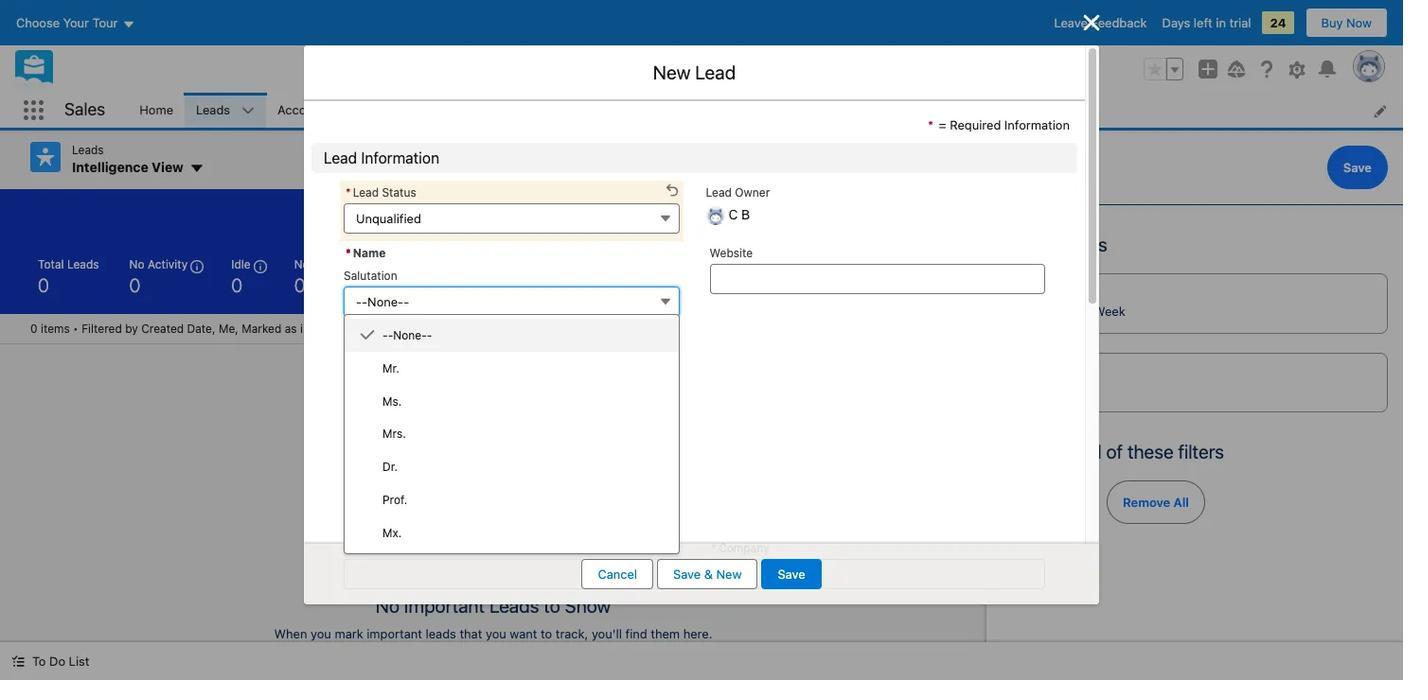 Task type: vqa. For each thing, say whether or not it's contained in the screenshot.
CHOOSE YOUR TOUR
no



Task type: locate. For each thing, give the bounding box(es) containing it.
--none-- inside option
[[383, 328, 432, 343]]

you'll
[[592, 626, 622, 642]]

0 horizontal spatial list item
[[691, 93, 770, 128]]

1 vertical spatial save button
[[762, 560, 822, 590]]

to right want
[[541, 626, 552, 642]]

now
[[1347, 15, 1372, 30]]

important
[[404, 595, 485, 617]]

0 vertical spatial this
[[664, 208, 684, 219]]

0 horizontal spatial no
[[129, 257, 144, 271]]

filters
[[1178, 441, 1225, 463]]

created inside created date this week
[[1022, 287, 1064, 301]]

save for rightmost save button
[[1343, 160, 1372, 175]]

mx.
[[383, 526, 402, 541]]

name for first name
[[370, 322, 402, 336]]

0 vertical spatial week
[[687, 208, 713, 219]]

of
[[1106, 441, 1123, 463]]

accounts list item
[[266, 93, 367, 128]]

created left this week
[[604, 207, 640, 219]]

prof.
[[383, 493, 408, 508]]

* left = at the top of the page
[[928, 117, 934, 133]]

new lead
[[653, 62, 736, 83]]

to up track,
[[544, 595, 560, 617]]

list item
[[691, 93, 770, 128], [886, 93, 978, 128]]

no for upcoming
[[294, 257, 309, 271]]

this inside "button"
[[664, 208, 684, 219]]

save & new
[[673, 567, 742, 582]]

- down salutation
[[362, 294, 368, 309]]

0 vertical spatial to
[[544, 595, 560, 617]]

1 vertical spatial cancel button
[[582, 560, 653, 590]]

no
[[129, 257, 144, 271], [294, 257, 309, 271], [376, 595, 400, 617]]

last
[[353, 428, 376, 442]]

2 upcoming from the left
[[573, 257, 628, 271]]

text default image inside to do list button
[[11, 656, 25, 669]]

--none-- down salutation
[[356, 294, 409, 309]]

list
[[69, 654, 89, 670]]

1 vertical spatial group
[[866, 200, 956, 227]]

due
[[487, 257, 508, 271]]

cancel button down * = required information
[[1002, 146, 1075, 189]]

cancel for the left cancel button
[[598, 567, 637, 582]]

0 vertical spatial text default image
[[360, 328, 375, 343]]

name
[[353, 246, 386, 260], [370, 322, 402, 336], [383, 375, 414, 389], [379, 428, 410, 442]]

trial
[[1230, 15, 1251, 30]]

2 vertical spatial created
[[141, 322, 184, 336]]

save
[[1343, 160, 1372, 175], [673, 567, 701, 582], [778, 567, 805, 582]]

save & new button
[[657, 560, 758, 590]]

2 list item from the left
[[886, 93, 978, 128]]

0 horizontal spatial group
[[866, 200, 956, 227]]

remove
[[1123, 495, 1171, 510]]

leave feedback link
[[1055, 15, 1147, 30]]

0 horizontal spatial created
[[141, 322, 184, 336]]

None text field
[[710, 559, 1045, 589]]

intelligence view
[[72, 159, 184, 175]]

name for * name
[[353, 246, 386, 260]]

* for * company
[[712, 541, 717, 555]]

me link
[[1022, 365, 1344, 401]]

•
[[73, 322, 78, 336]]

leads
[[196, 102, 230, 117], [72, 143, 104, 157], [67, 257, 99, 271], [489, 595, 539, 617]]

none- up mr.
[[393, 328, 427, 343]]

find
[[626, 626, 647, 642]]

Last Name text field
[[344, 446, 679, 476]]

0 vertical spatial created
[[604, 207, 640, 219]]

Lead Status, Unqualified button
[[344, 203, 679, 233]]

0 vertical spatial group
[[1144, 58, 1184, 80]]

suffix
[[344, 481, 375, 495]]

new
[[653, 62, 691, 83], [716, 567, 742, 582]]

no inside no important leads to show when you mark important leads that you want to track, you'll find them here.
[[376, 595, 400, 617]]

save button
[[1327, 146, 1388, 189], [762, 560, 822, 590]]

0 right the due today 0
[[573, 274, 585, 296]]

left
[[1194, 15, 1213, 30]]

0 left items at top left
[[30, 322, 37, 336]]

* name
[[346, 246, 386, 260]]

idle
[[231, 257, 251, 271]]

no upcoming
[[294, 257, 367, 271]]

none-
[[368, 294, 404, 309], [393, 328, 427, 343]]

marked
[[242, 322, 282, 336]]

cancel
[[1018, 160, 1059, 175], [598, 567, 637, 582]]

created date this week
[[1022, 287, 1126, 319]]

1 horizontal spatial group
[[1144, 58, 1184, 80]]

overdue up mr.
[[359, 322, 404, 336]]

0 items • filtered by created date, me, marked as important, overdue - city status
[[30, 322, 437, 336]]

no left activity
[[129, 257, 144, 271]]

track,
[[556, 626, 588, 642]]

leads right home
[[196, 102, 230, 117]]

0 inside the due today 0
[[487, 274, 498, 296]]

overdue inside key performance indicators group
[[411, 257, 456, 271]]

first name
[[344, 322, 402, 336]]

0 vertical spatial new
[[653, 62, 691, 83]]

list item down new lead
[[691, 93, 770, 128]]

1 horizontal spatial created
[[604, 207, 640, 219]]

1 vertical spatial text default image
[[11, 656, 25, 669]]

0 vertical spatial cancel
[[1018, 160, 1059, 175]]

0 horizontal spatial save
[[673, 567, 701, 582]]

1 horizontal spatial new
[[716, 567, 742, 582]]

1 you from the left
[[311, 626, 331, 642]]

* up salutation
[[346, 246, 351, 260]]

1 vertical spatial to
[[541, 626, 552, 642]]

mr.
[[383, 361, 399, 376]]

leads up want
[[489, 595, 539, 617]]

no important leads to show when you mark important leads that you want to track, you'll find them here.
[[274, 595, 713, 642]]

quotes link
[[978, 93, 1042, 128]]

0 horizontal spatial week
[[687, 208, 713, 219]]

view
[[152, 159, 184, 175]]

* down lead information
[[346, 185, 351, 199]]

1 list item from the left
[[691, 93, 770, 128]]

week down lead owner
[[687, 208, 713, 219]]

information up status
[[361, 149, 439, 166]]

1 vertical spatial week
[[1094, 304, 1126, 319]]

upcoming right the today
[[573, 257, 628, 271]]

leads right total
[[67, 257, 99, 271]]

2 horizontal spatial created
[[1022, 287, 1064, 301]]

created right by on the left of page
[[141, 322, 184, 336]]

name up salutation
[[353, 246, 386, 260]]

--none-- up mr.
[[383, 328, 432, 343]]

list
[[128, 93, 1403, 128]]

0 horizontal spatial information
[[361, 149, 439, 166]]

owner
[[735, 185, 770, 199]]

1 horizontal spatial no
[[294, 257, 309, 271]]

cancel up show
[[598, 567, 637, 582]]

- up the first
[[356, 294, 362, 309]]

--none--
[[356, 294, 409, 309], [383, 328, 432, 343]]

0 down the no activity at the left top
[[129, 274, 141, 296]]

0 down idle
[[231, 274, 243, 296]]

this
[[664, 208, 684, 219], [1066, 304, 1090, 319]]

remove all button
[[1107, 481, 1205, 525]]

0 horizontal spatial save button
[[762, 560, 822, 590]]

0 vertical spatial --none--
[[356, 294, 409, 309]]

no up important
[[376, 595, 400, 617]]

* up the &
[[712, 541, 717, 555]]

week inside "button"
[[687, 208, 713, 219]]

=
[[939, 117, 947, 133]]

name right the first
[[370, 322, 402, 336]]

none- inside salutation button
[[368, 294, 404, 309]]

filters
[[1058, 234, 1108, 256]]

1 horizontal spatial overdue
[[411, 257, 456, 271]]

1 vertical spatial cancel
[[598, 567, 637, 582]]

group up website text field
[[866, 200, 956, 227]]

created
[[604, 207, 640, 219], [1022, 287, 1064, 301], [141, 322, 184, 336]]

you left mark
[[311, 626, 331, 642]]

mrs.
[[383, 427, 406, 442]]

total leads 0
[[38, 257, 99, 296]]

industry
[[710, 602, 754, 616]]

home
[[139, 102, 173, 117]]

1 vertical spatial new
[[716, 567, 742, 582]]

1 horizontal spatial list item
[[886, 93, 978, 128]]

0 horizontal spatial this
[[664, 208, 684, 219]]

1 horizontal spatial upcoming
[[573, 257, 628, 271]]

0 down total
[[38, 274, 49, 296]]

0 up city at the left of page
[[411, 274, 422, 296]]

this week
[[664, 208, 713, 219]]

--none-- option
[[345, 319, 679, 352]]

you right 'that'
[[486, 626, 506, 642]]

group down days
[[1144, 58, 1184, 80]]

overdue left due
[[411, 257, 456, 271]]

0 vertical spatial information
[[1005, 117, 1070, 133]]

0 horizontal spatial cancel
[[598, 567, 637, 582]]

week down filters
[[1094, 304, 1126, 319]]

inverse image
[[1081, 11, 1103, 34]]

24
[[1270, 15, 1287, 30]]

1 horizontal spatial text default image
[[360, 328, 375, 343]]

information
[[1005, 117, 1070, 133], [361, 149, 439, 166]]

leads inside list item
[[196, 102, 230, 117]]

1 vertical spatial none-
[[393, 328, 427, 343]]

1 horizontal spatial you
[[486, 626, 506, 642]]

0 down due
[[487, 274, 498, 296]]

1 horizontal spatial this
[[1066, 304, 1090, 319]]

1 horizontal spatial cancel button
[[1002, 146, 1075, 189]]

to
[[544, 595, 560, 617], [541, 626, 552, 642]]

1 horizontal spatial week
[[1094, 304, 1126, 319]]

buy now
[[1322, 15, 1372, 30]]

* = required information
[[928, 117, 1070, 133]]

accounts
[[278, 102, 331, 117]]

text default image
[[360, 328, 375, 343], [11, 656, 25, 669]]

2 horizontal spatial no
[[376, 595, 400, 617]]

0 horizontal spatial you
[[311, 626, 331, 642]]

text default image inside '--none--' option
[[360, 328, 375, 343]]

Middle Name text field
[[344, 393, 679, 423]]

when
[[274, 626, 307, 642]]

list box
[[344, 314, 679, 555]]

text default image left to
[[11, 656, 25, 669]]

upcoming up important, at top left
[[313, 257, 367, 271]]

0 horizontal spatial upcoming
[[313, 257, 367, 271]]

name up ms. on the left bottom of page
[[383, 375, 414, 389]]

1 vertical spatial --none--
[[383, 328, 432, 343]]

0 vertical spatial overdue
[[411, 257, 456, 271]]

activity
[[148, 257, 188, 271]]

1 vertical spatial overdue
[[359, 322, 404, 336]]

cancel down * = required information
[[1018, 160, 1059, 175]]

1 vertical spatial this
[[1066, 304, 1090, 319]]

text default image right important, at top left
[[360, 328, 375, 343]]

required
[[950, 117, 1001, 133]]

0 vertical spatial none-
[[368, 294, 404, 309]]

leads inside no important leads to show when you mark important leads that you want to track, you'll find them here.
[[489, 595, 539, 617]]

information down "quotes"
[[1005, 117, 1070, 133]]

1 horizontal spatial cancel
[[1018, 160, 1059, 175]]

0 inside upcoming 0
[[573, 274, 585, 296]]

upcoming 0
[[573, 257, 628, 296]]

quotes list item
[[978, 93, 1067, 128]]

1 vertical spatial created
[[1022, 287, 1064, 301]]

0 vertical spatial save button
[[1327, 146, 1388, 189]]

0 inside total leads 0
[[38, 274, 49, 296]]

buy
[[1322, 15, 1343, 30]]

2 you from the left
[[486, 626, 506, 642]]

* lead status
[[346, 185, 416, 199]]

group
[[1144, 58, 1184, 80], [866, 200, 956, 227]]

no right idle
[[294, 257, 309, 271]]

* for * last name
[[346, 428, 351, 442]]

created left date
[[1022, 287, 1064, 301]]

you
[[311, 626, 331, 642], [486, 626, 506, 642]]

0 horizontal spatial text default image
[[11, 656, 25, 669]]

* left last
[[346, 428, 351, 442]]

date,
[[187, 322, 215, 336]]

status
[[382, 185, 416, 199]]

days
[[1162, 15, 1191, 30]]

lead owner
[[706, 185, 770, 199]]

1 horizontal spatial save
[[778, 567, 805, 582]]

none- up first name
[[368, 294, 404, 309]]

list item left "quotes"
[[886, 93, 978, 128]]

2 horizontal spatial save
[[1343, 160, 1372, 175]]

cancel button up show
[[582, 560, 653, 590]]



Task type: describe. For each thing, give the bounding box(es) containing it.
today
[[511, 257, 543, 271]]

city
[[416, 322, 437, 336]]

leave feedback
[[1055, 15, 1147, 30]]

- right the first
[[383, 328, 388, 343]]

me
[[1066, 383, 1084, 398]]

quotes
[[989, 102, 1031, 117]]

Suffix text field
[[344, 499, 679, 529]]

0 vertical spatial cancel button
[[1002, 146, 1075, 189]]

mark
[[335, 626, 363, 642]]

important
[[367, 626, 422, 642]]

first
[[344, 322, 367, 336]]

none- inside option
[[393, 328, 427, 343]]

items
[[41, 322, 70, 336]]

feedback
[[1091, 15, 1147, 30]]

key performance indicators group
[[0, 250, 987, 314]]

1 vertical spatial information
[[361, 149, 439, 166]]

--none-- inside salutation button
[[356, 294, 409, 309]]

- left overdue 0
[[404, 294, 409, 309]]

this week button
[[648, 200, 746, 227]]

ms.
[[383, 394, 402, 409]]

no for activity
[[129, 257, 144, 271]]

overdue 0
[[411, 257, 456, 296]]

* last name
[[346, 428, 410, 442]]

list box containing --none--
[[344, 314, 679, 555]]

text default image for to do list
[[11, 656, 25, 669]]

leads inside total leads 0
[[67, 257, 99, 271]]

matching
[[1002, 441, 1079, 463]]

show
[[565, 595, 611, 617]]

text default image for --none--
[[360, 328, 375, 343]]

to do list button
[[0, 643, 101, 681]]

* for * lead status
[[346, 185, 351, 199]]

these
[[1128, 441, 1174, 463]]

saved
[[1002, 234, 1053, 256]]

website
[[710, 246, 753, 260]]

that
[[460, 626, 482, 642]]

to
[[32, 654, 46, 670]]

0 inside overdue 0
[[411, 274, 422, 296]]

as
[[285, 322, 297, 336]]

here.
[[683, 626, 713, 642]]

* company
[[712, 541, 769, 555]]

leads up intelligence
[[72, 143, 104, 157]]

1 upcoming from the left
[[313, 257, 367, 271]]

created for created
[[604, 207, 640, 219]]

0 horizontal spatial new
[[653, 62, 691, 83]]

middle
[[344, 375, 380, 389]]

name right last
[[379, 428, 410, 442]]

* for * = required information
[[928, 117, 934, 133]]

1 horizontal spatial save button
[[1327, 146, 1388, 189]]

new inside button
[[716, 567, 742, 582]]

accounts link
[[266, 93, 343, 128]]

1 horizontal spatial information
[[1005, 117, 1070, 133]]

no for important
[[376, 595, 400, 617]]

created for created date this week
[[1022, 287, 1064, 301]]

saved filters
[[1002, 234, 1108, 256]]

sales
[[64, 100, 105, 120]]

email
[[344, 602, 372, 616]]

First Name text field
[[344, 339, 679, 370]]

this inside created date this week
[[1066, 304, 1090, 319]]

date
[[1068, 287, 1093, 301]]

save for save & new
[[673, 567, 701, 582]]

do
[[49, 654, 65, 670]]

in
[[1216, 15, 1226, 30]]

company
[[719, 541, 769, 555]]

0 horizontal spatial overdue
[[359, 322, 404, 336]]

* for * name
[[346, 246, 351, 260]]

list containing home
[[128, 93, 1403, 128]]

&
[[704, 567, 713, 582]]

remove all
[[1123, 495, 1189, 510]]

all
[[1084, 441, 1102, 463]]

leads list item
[[185, 93, 266, 128]]

matching all of these filters
[[1002, 441, 1225, 463]]

by
[[125, 322, 138, 336]]

salutation
[[344, 268, 397, 283]]

total
[[38, 257, 64, 271]]

- left city at the left of page
[[407, 322, 413, 336]]

leave
[[1055, 15, 1088, 30]]

middle name
[[344, 375, 414, 389]]

0 down no upcoming
[[294, 274, 306, 296]]

me,
[[219, 322, 238, 336]]

name for middle name
[[383, 375, 414, 389]]

dr.
[[383, 460, 398, 475]]

no activity
[[129, 257, 188, 271]]

save for leftmost save button
[[778, 567, 805, 582]]

title
[[344, 541, 367, 555]]

Title text field
[[344, 559, 679, 589]]

all
[[1174, 495, 1189, 510]]

cancel for the top cancel button
[[1018, 160, 1059, 175]]

week inside created date this week
[[1094, 304, 1126, 319]]

them
[[651, 626, 680, 642]]

- right first name
[[427, 328, 432, 343]]

filtered
[[82, 322, 122, 336]]

0 horizontal spatial cancel button
[[582, 560, 653, 590]]

home link
[[128, 93, 185, 128]]

to do list
[[32, 654, 89, 670]]

leads
[[426, 626, 456, 642]]

important,
[[300, 322, 355, 336]]

- up mr.
[[388, 328, 393, 343]]

Website text field
[[710, 264, 1045, 294]]

unqualified
[[356, 211, 421, 226]]

0 items • filtered by created date, me, marked as important, overdue - city
[[30, 322, 437, 336]]

intelligence
[[72, 159, 148, 175]]

due today 0
[[487, 257, 543, 296]]

Salutation button
[[344, 286, 679, 317]]



